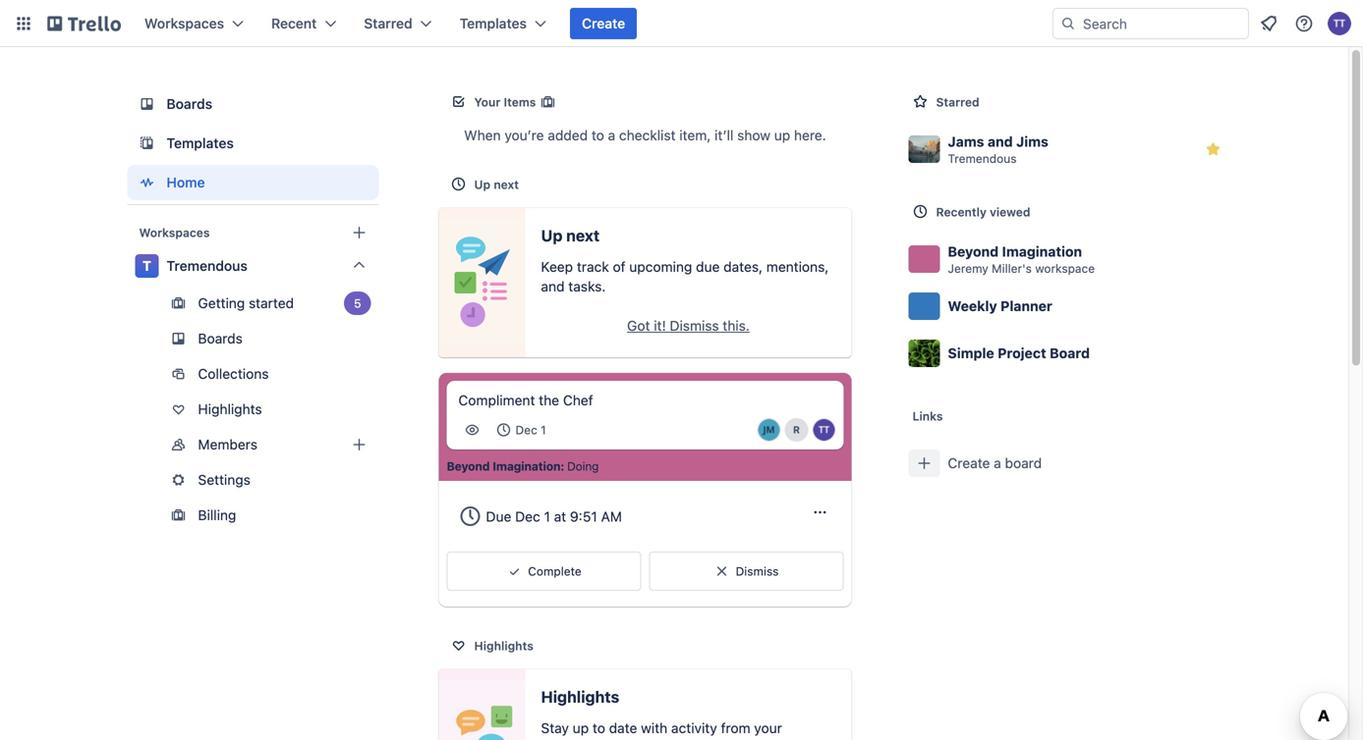 Task type: vqa. For each thing, say whether or not it's contained in the screenshot.
1st menu from the top of the page
no



Task type: describe. For each thing, give the bounding box(es) containing it.
upcoming
[[629, 259, 692, 275]]

beyond imagination : doing
[[447, 460, 599, 474]]

2 horizontal spatial highlights
[[541, 689, 619, 707]]

doing
[[567, 460, 599, 474]]

starred inside popup button
[[364, 15, 412, 31]]

your
[[474, 95, 501, 109]]

members link
[[127, 429, 379, 461]]

planner
[[1001, 298, 1052, 314]]

track
[[577, 259, 609, 275]]

switch to… image
[[14, 14, 33, 33]]

templates link
[[127, 126, 379, 161]]

:
[[560, 460, 564, 474]]

collections
[[198, 366, 269, 382]]

date
[[609, 721, 637, 737]]

r
[[793, 425, 800, 436]]

your
[[754, 721, 782, 737]]

imagination for beyond imagination : doing
[[493, 460, 560, 474]]

chef
[[563, 393, 593, 409]]

t
[[142, 258, 151, 274]]

settings link
[[127, 465, 379, 496]]

got it! dismiss this.
[[627, 318, 750, 334]]

jams
[[948, 134, 984, 150]]

members
[[198, 437, 257, 453]]

with
[[641, 721, 667, 737]]

1 vertical spatial 1
[[544, 509, 550, 525]]

simple project board
[[948, 345, 1090, 362]]

highlights link
[[127, 394, 379, 426]]

1 vertical spatial templates
[[167, 135, 234, 151]]

beyond imagination jeremy miller's workspace
[[948, 244, 1095, 276]]

keep track of upcoming due dates, mentions, and tasks.
[[541, 259, 829, 295]]

and inside jams and jims tremendous
[[988, 134, 1013, 150]]

templates inside dropdown button
[[460, 15, 527, 31]]

workspaces inside workspaces dropdown button
[[144, 15, 224, 31]]

dismiss inside button
[[670, 318, 719, 334]]

2 dec from the top
[[515, 509, 540, 525]]

dismiss button
[[649, 552, 844, 592]]

when
[[464, 127, 501, 143]]

1 vertical spatial workspaces
[[139, 226, 210, 240]]

recent button
[[259, 8, 348, 39]]

tremendous inside jams and jims tremendous
[[948, 152, 1017, 166]]

here.
[[794, 127, 826, 143]]

links
[[912, 410, 943, 424]]

complete button
[[447, 552, 641, 592]]

1 vertical spatial starred
[[936, 95, 980, 109]]

getting
[[198, 295, 245, 312]]

home
[[167, 174, 205, 191]]

1 vertical spatial boards
[[198, 331, 243, 347]]

stay up to date with activity from your workspaces and boards.
[[541, 721, 782, 741]]

weekly planner link
[[901, 283, 1237, 330]]

up inside stay up to date with activity from your workspaces and boards.
[[573, 721, 589, 737]]

0 vertical spatial boards
[[167, 96, 212, 112]]

templates button
[[448, 8, 558, 39]]

settings
[[198, 472, 250, 488]]

1 boards link from the top
[[127, 86, 379, 122]]

9:51
[[570, 509, 597, 525]]

got it! dismiss this. button
[[541, 311, 836, 342]]

0 vertical spatial next
[[494, 178, 519, 192]]

Search field
[[1076, 9, 1248, 38]]

0 vertical spatial to
[[592, 127, 604, 143]]

billing
[[198, 508, 236, 524]]

2 boards link from the top
[[127, 323, 379, 355]]

beyond for beyond imagination : doing
[[447, 460, 490, 474]]

create for create
[[582, 15, 625, 31]]

at
[[554, 509, 566, 525]]

stay
[[541, 721, 569, 737]]

dates,
[[723, 259, 763, 275]]

to inside stay up to date with activity from your workspaces and boards.
[[593, 721, 605, 737]]

when you're added to a checklist item, it'll show up here.
[[464, 127, 826, 143]]

open information menu image
[[1294, 14, 1314, 33]]

0 notifications image
[[1257, 12, 1281, 35]]

it!
[[654, 318, 666, 334]]

1 vertical spatial highlights
[[474, 640, 533, 654]]

you're
[[505, 127, 544, 143]]

complete
[[528, 565, 582, 579]]

collections link
[[127, 359, 379, 390]]

recently viewed
[[936, 205, 1030, 219]]

am
[[601, 509, 622, 525]]

jims
[[1016, 134, 1048, 150]]

and inside keep track of upcoming due dates, mentions, and tasks.
[[541, 279, 565, 295]]

workspaces button
[[133, 8, 256, 39]]

workspaces inside stay up to date with activity from your workspaces and boards.
[[541, 741, 619, 741]]

got
[[627, 318, 650, 334]]

board
[[1005, 456, 1042, 472]]

add image
[[347, 433, 371, 457]]

it'll
[[715, 127, 734, 143]]

board image
[[135, 92, 159, 116]]

a inside button
[[994, 456, 1001, 472]]

show
[[737, 127, 770, 143]]

compliment the chef
[[458, 393, 593, 409]]

home image
[[135, 171, 159, 195]]

and inside stay up to date with activity from your workspaces and boards.
[[622, 741, 646, 741]]

weekly
[[948, 298, 997, 314]]



Task type: locate. For each thing, give the bounding box(es) containing it.
up next
[[474, 178, 519, 192], [541, 227, 600, 245]]

boards link up templates link
[[127, 86, 379, 122]]

2 vertical spatial and
[[622, 741, 646, 741]]

weekly planner
[[948, 298, 1052, 314]]

and down keep
[[541, 279, 565, 295]]

0 vertical spatial up
[[474, 178, 491, 192]]

started
[[249, 295, 294, 312]]

1 vertical spatial boards link
[[127, 323, 379, 355]]

1 horizontal spatial a
[[994, 456, 1001, 472]]

0 horizontal spatial imagination
[[493, 460, 560, 474]]

up up keep
[[541, 227, 563, 245]]

0 vertical spatial highlights
[[198, 401, 262, 418]]

1 horizontal spatial and
[[622, 741, 646, 741]]

starred button
[[352, 8, 444, 39]]

tasks.
[[568, 279, 606, 295]]

miller's
[[992, 262, 1032, 276]]

boards right board image
[[167, 96, 212, 112]]

0 horizontal spatial up
[[573, 721, 589, 737]]

tremendous up getting
[[167, 258, 247, 274]]

1 vertical spatial a
[[994, 456, 1001, 472]]

a
[[608, 127, 615, 143], [994, 456, 1001, 472]]

boards down getting
[[198, 331, 243, 347]]

beyond imagination link
[[447, 459, 560, 475]]

up down the when
[[474, 178, 491, 192]]

create button
[[570, 8, 637, 39]]

starred
[[364, 15, 412, 31], [936, 95, 980, 109]]

workspaces down "stay"
[[541, 741, 619, 741]]

simple
[[948, 345, 994, 362]]

1 vertical spatial create
[[948, 456, 990, 472]]

to left date
[[593, 721, 605, 737]]

5
[[354, 297, 361, 311]]

imagination inside "beyond imagination jeremy miller's workspace"
[[1002, 244, 1082, 260]]

2 vertical spatial highlights
[[541, 689, 619, 707]]

up left here.
[[774, 127, 790, 143]]

1 vertical spatial and
[[541, 279, 565, 295]]

imagination for beyond imagination jeremy miller's workspace
[[1002, 244, 1082, 260]]

1 vertical spatial imagination
[[493, 460, 560, 474]]

0 vertical spatial and
[[988, 134, 1013, 150]]

tremendous
[[948, 152, 1017, 166], [167, 258, 247, 274]]

1 horizontal spatial up
[[541, 227, 563, 245]]

1 horizontal spatial imagination
[[1002, 244, 1082, 260]]

imagination up workspace
[[1002, 244, 1082, 260]]

1 vertical spatial tremendous
[[167, 258, 247, 274]]

1 down the
[[541, 424, 546, 437]]

0 horizontal spatial dismiss
[[670, 318, 719, 334]]

1 horizontal spatial create
[[948, 456, 990, 472]]

1
[[541, 424, 546, 437], [544, 509, 550, 525]]

0 horizontal spatial next
[[494, 178, 519, 192]]

back to home image
[[47, 8, 121, 39]]

up next up keep
[[541, 227, 600, 245]]

next up track
[[566, 227, 600, 245]]

1 vertical spatial up
[[541, 227, 563, 245]]

2 vertical spatial workspaces
[[541, 741, 619, 741]]

imagination
[[1002, 244, 1082, 260], [493, 460, 560, 474]]

tremendous down jams
[[948, 152, 1017, 166]]

due dec 1 at 9:51 am
[[486, 509, 622, 525]]

due
[[486, 509, 511, 525]]

boards link
[[127, 86, 379, 122], [127, 323, 379, 355]]

template board image
[[135, 132, 159, 155]]

next
[[494, 178, 519, 192], [566, 227, 600, 245]]

create inside primary element
[[582, 15, 625, 31]]

highlights up members
[[198, 401, 262, 418]]

create for create a board
[[948, 456, 990, 472]]

create
[[582, 15, 625, 31], [948, 456, 990, 472]]

checklist
[[619, 127, 676, 143]]

0 vertical spatial up next
[[474, 178, 519, 192]]

0 horizontal spatial templates
[[167, 135, 234, 151]]

to
[[592, 127, 604, 143], [593, 721, 605, 737]]

1 horizontal spatial starred
[[936, 95, 980, 109]]

keep
[[541, 259, 573, 275]]

1 horizontal spatial beyond
[[948, 244, 999, 260]]

next down you're
[[494, 178, 519, 192]]

1 dec from the top
[[515, 424, 537, 437]]

create a board button
[[901, 440, 1237, 487]]

simple project board link
[[901, 330, 1237, 377]]

0 vertical spatial boards link
[[127, 86, 379, 122]]

highlights up "stay"
[[541, 689, 619, 707]]

getting started
[[198, 295, 294, 312]]

terry turtle (terryturtle) image
[[1328, 12, 1351, 35]]

beyond up due
[[447, 460, 490, 474]]

up
[[774, 127, 790, 143], [573, 721, 589, 737]]

0 horizontal spatial create
[[582, 15, 625, 31]]

click to unstar jams and jims. it will be removed from your starred list. image
[[1203, 140, 1223, 159]]

mentions,
[[766, 259, 829, 275]]

0 vertical spatial tremendous
[[948, 152, 1017, 166]]

create a workspace image
[[347, 221, 371, 245]]

dec
[[515, 424, 537, 437], [515, 509, 540, 525]]

dismiss inside button
[[736, 565, 779, 579]]

a left board
[[994, 456, 1001, 472]]

1 vertical spatial up
[[573, 721, 589, 737]]

1 vertical spatial dec
[[515, 509, 540, 525]]

templates up home on the top left
[[167, 135, 234, 151]]

up next down the when
[[474, 178, 519, 192]]

added
[[548, 127, 588, 143]]

1 vertical spatial up next
[[541, 227, 600, 245]]

1 vertical spatial dismiss
[[736, 565, 779, 579]]

1 left at
[[544, 509, 550, 525]]

1 horizontal spatial up
[[774, 127, 790, 143]]

up right "stay"
[[573, 721, 589, 737]]

billing link
[[127, 500, 379, 532]]

starred right recent popup button
[[364, 15, 412, 31]]

items
[[504, 95, 536, 109]]

0 vertical spatial beyond
[[948, 244, 999, 260]]

0 horizontal spatial tremendous
[[167, 258, 247, 274]]

0 vertical spatial create
[[582, 15, 625, 31]]

project
[[998, 345, 1046, 362]]

0 vertical spatial a
[[608, 127, 615, 143]]

highlights inside highlights link
[[198, 401, 262, 418]]

0 vertical spatial 1
[[541, 424, 546, 437]]

dec down compliment the chef
[[515, 424, 537, 437]]

boards.
[[650, 741, 698, 741]]

of
[[613, 259, 626, 275]]

1 horizontal spatial tremendous
[[948, 152, 1017, 166]]

workspaces
[[144, 15, 224, 31], [139, 226, 210, 240], [541, 741, 619, 741]]

item,
[[679, 127, 711, 143]]

and left jims on the right
[[988, 134, 1013, 150]]

0 vertical spatial dec
[[515, 424, 537, 437]]

and
[[988, 134, 1013, 150], [541, 279, 565, 295], [622, 741, 646, 741]]

beyond inside "beyond imagination jeremy miller's workspace"
[[948, 244, 999, 260]]

0 horizontal spatial beyond
[[447, 460, 490, 474]]

to right added
[[592, 127, 604, 143]]

boards
[[167, 96, 212, 112], [198, 331, 243, 347]]

1 vertical spatial next
[[566, 227, 600, 245]]

1 horizontal spatial templates
[[460, 15, 527, 31]]

workspaces up t
[[139, 226, 210, 240]]

due
[[696, 259, 720, 275]]

0 horizontal spatial a
[[608, 127, 615, 143]]

your items
[[474, 95, 536, 109]]

dec 1
[[515, 424, 546, 437]]

0 horizontal spatial up
[[474, 178, 491, 192]]

compliment
[[458, 393, 535, 409]]

create a board
[[948, 456, 1042, 472]]

imagination down dec 1
[[493, 460, 560, 474]]

workspaces up board image
[[144, 15, 224, 31]]

recent
[[271, 15, 317, 31]]

jeremy
[[948, 262, 988, 276]]

board
[[1050, 345, 1090, 362]]

jams and jims tremendous
[[948, 134, 1048, 166]]

highlights down 'complete' button
[[474, 640, 533, 654]]

0 horizontal spatial starred
[[364, 15, 412, 31]]

up
[[474, 178, 491, 192], [541, 227, 563, 245]]

a left checklist
[[608, 127, 615, 143]]

dec right due
[[515, 509, 540, 525]]

1 vertical spatial to
[[593, 721, 605, 737]]

0 horizontal spatial and
[[541, 279, 565, 295]]

0 vertical spatial up
[[774, 127, 790, 143]]

templates up your
[[460, 15, 527, 31]]

0 horizontal spatial up next
[[474, 178, 519, 192]]

0 vertical spatial templates
[[460, 15, 527, 31]]

0 vertical spatial dismiss
[[670, 318, 719, 334]]

from
[[721, 721, 750, 737]]

primary element
[[0, 0, 1363, 47]]

beyond for beyond imagination jeremy miller's workspace
[[948, 244, 999, 260]]

1 horizontal spatial next
[[566, 227, 600, 245]]

the
[[539, 393, 559, 409]]

beyond up jeremy
[[948, 244, 999, 260]]

0 vertical spatial workspaces
[[144, 15, 224, 31]]

activity
[[671, 721, 717, 737]]

1 horizontal spatial up next
[[541, 227, 600, 245]]

workspace
[[1035, 262, 1095, 276]]

home link
[[127, 165, 379, 200]]

0 vertical spatial starred
[[364, 15, 412, 31]]

this.
[[723, 318, 750, 334]]

0 vertical spatial imagination
[[1002, 244, 1082, 260]]

1 horizontal spatial highlights
[[474, 640, 533, 654]]

forward image
[[375, 292, 399, 315]]

viewed
[[990, 205, 1030, 219]]

1 vertical spatial beyond
[[447, 460, 490, 474]]

boards link up collections link
[[127, 323, 379, 355]]

starred up jams
[[936, 95, 980, 109]]

search image
[[1060, 16, 1076, 31]]

recently
[[936, 205, 987, 219]]

dismiss
[[670, 318, 719, 334], [736, 565, 779, 579]]

1 horizontal spatial dismiss
[[736, 565, 779, 579]]

0 horizontal spatial highlights
[[198, 401, 262, 418]]

2 horizontal spatial and
[[988, 134, 1013, 150]]

templates
[[460, 15, 527, 31], [167, 135, 234, 151]]

and down date
[[622, 741, 646, 741]]



